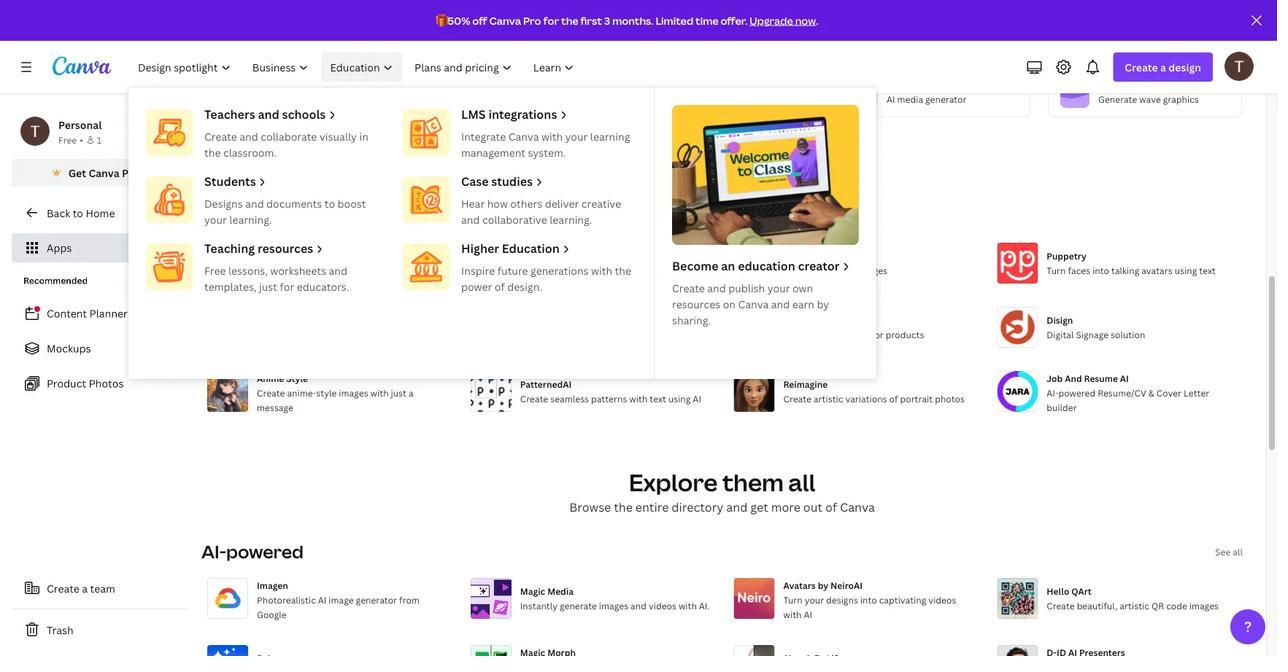 Task type: vqa. For each thing, say whether or not it's contained in the screenshot.


Task type: describe. For each thing, give the bounding box(es) containing it.
text inside patternedai create seamless patterns with text using ai
[[650, 393, 666, 405]]

create and collaborate visually in the classroom.
[[204, 130, 368, 159]]

by inside avatars by neiroai turn your designs into captivating videos with ai
[[818, 580, 828, 592]]

text
[[520, 250, 538, 262]]

browse
[[569, 500, 611, 516]]

education inside popup button
[[330, 60, 380, 74]]

system.
[[528, 146, 566, 159]]

upgrade now button
[[750, 14, 816, 27]]

image
[[262, 93, 288, 105]]

back
[[47, 206, 70, 220]]

directory
[[672, 500, 724, 516]]

integrations
[[489, 107, 557, 122]]

languages
[[641, 329, 683, 341]]

back to home
[[47, 206, 115, 220]]

0 horizontal spatial ai-
[[201, 541, 226, 564]]

ai-powered
[[201, 541, 304, 564]]

and inside magic media instantly generate images and videos with ai.
[[631, 601, 647, 613]]

text to speech a simple & easy text to speech converter
[[520, 250, 691, 277]]

generator for image
[[501, 93, 543, 105]]

free lessons, worksheets and templates, just for educators.
[[204, 264, 349, 294]]

job
[[1047, 373, 1063, 385]]

catch
[[597, 197, 630, 212]]

canva inside create and publish your own resources on canva and earn by sharing.
[[738, 297, 769, 311]]

digital
[[1047, 329, 1074, 341]]

education button
[[321, 53, 402, 82]]

create inside patternedai create seamless patterns with text using ai
[[520, 393, 548, 405]]

mockups
[[47, 342, 91, 356]]

anime-
[[287, 387, 316, 400]]

lessons,
[[228, 264, 268, 278]]

.
[[816, 14, 818, 27]]

planner
[[89, 307, 128, 321]]

magic media image
[[849, 79, 878, 108]]

and inside the explore them all browse the entire directory and get more out of canva
[[726, 500, 748, 516]]

designs
[[204, 197, 243, 211]]

hottest
[[757, 197, 798, 212]]

openai
[[348, 93, 379, 105]]

collaborative
[[482, 213, 547, 227]]

create a team button
[[12, 574, 190, 604]]

a for design
[[1160, 60, 1166, 74]]

create a team
[[47, 582, 115, 596]]

back to home link
[[12, 199, 190, 228]]

ai- inside job and resume ai ai-powered resume/cv & cover letter builder
[[1047, 387, 1059, 400]]

your inside create and publish your own resources on canva and earn by sharing.
[[768, 281, 790, 295]]

of inside "inspire future generations with the power of design."
[[495, 280, 505, 294]]

avatars
[[1142, 265, 1173, 277]]

get
[[68, 166, 86, 180]]

and left video
[[828, 329, 844, 341]]

google inside button
[[557, 93, 587, 105]]

canva inside the explore them all browse the entire directory and get more out of canva
[[840, 500, 875, 516]]

design
[[1169, 60, 1201, 74]]

upgrade
[[750, 14, 793, 27]]

future
[[498, 264, 528, 278]]

add
[[296, 265, 313, 277]]

on inside create and publish your own resources on canva and earn by sharing.
[[723, 297, 736, 311]]

up
[[633, 197, 648, 212]]

education inside menu
[[502, 241, 560, 257]]

by left the openai
[[335, 93, 346, 105]]

the inside the create and collaborate visually in the classroom.
[[204, 146, 221, 159]]

canva right off
[[489, 14, 521, 27]]

all inside the explore them all browse the entire directory and get more out of canva
[[788, 467, 815, 499]]

2 vertical spatial in
[[594, 329, 602, 341]]

0 horizontal spatial resources
[[258, 241, 313, 257]]

top level navigation element
[[128, 53, 877, 380]]

and inside designs and documents to boost your learning.
[[245, 197, 264, 211]]

artistic inside reimagine create artistic variations of portrait photos
[[814, 393, 843, 405]]

with inside "inspire future generations with the power of design."
[[591, 264, 612, 278]]

your inside designs and documents to boost your learning.
[[204, 213, 227, 227]]

create inside hello qart create beautiful, artistic qr code images
[[1047, 601, 1075, 613]]

teachers
[[204, 107, 255, 122]]

create inside button
[[47, 582, 79, 596]]

hear
[[461, 197, 485, 211]]

classroom.
[[223, 146, 277, 159]]

others
[[510, 197, 542, 211]]

create inside create and publish your own resources on canva and earn by sharing.
[[672, 281, 705, 295]]

product
[[47, 377, 86, 391]]

product photos link
[[12, 369, 190, 398]]

hide
[[783, 265, 803, 277]]

and down an
[[707, 281, 726, 295]]

qart
[[1072, 586, 1092, 598]]

the inside the new and noteworthy catch up on the newest and hottest releases
[[668, 197, 687, 212]]

3
[[604, 14, 610, 27]]

instantly inside magic media instantly generate images and videos with ai.
[[520, 601, 558, 613]]

become
[[672, 258, 718, 274]]

imagen image
[[425, 79, 455, 108]]

ai inside job and resume ai ai-powered resume/cv & cover letter builder
[[1120, 373, 1129, 385]]

avatars
[[783, 580, 816, 592]]

1 horizontal spatial for
[[543, 14, 559, 27]]

teaching
[[204, 241, 255, 257]]

pro photo and video for products
[[783, 329, 924, 341]]

design.
[[507, 280, 542, 294]]

them
[[722, 467, 784, 499]]

generate wave graphics button
[[1043, 0, 1242, 118]]

patternedai
[[520, 379, 572, 391]]

boost
[[338, 197, 366, 211]]

wave generator image
[[1060, 79, 1090, 108]]

with inside patternedai create seamless patterns with text using ai
[[629, 393, 648, 405]]

🎁
[[435, 14, 446, 27]]

patternedai create seamless patterns with text using ai
[[520, 379, 701, 405]]

using for ai
[[668, 393, 691, 405]]

image inside button
[[474, 93, 499, 105]]

see
[[1215, 547, 1231, 559]]

generate wave graphics
[[1098, 93, 1199, 105]]

of inside the explore them all browse the entire directory and get more out of canva
[[825, 500, 837, 516]]

just inside anime style create anime-style images with just a message
[[391, 387, 406, 400]]

lms integrations
[[461, 107, 557, 122]]

and inside hear how others deliver creative and collaborative learning.
[[461, 213, 480, 227]]

seamless
[[550, 393, 589, 405]]

teachers and schools
[[204, 107, 326, 122]]

your inside avatars by neiroai turn your designs into captivating videos with ai
[[805, 595, 824, 607]]

earn
[[792, 297, 815, 311]]

message
[[257, 402, 293, 414]]

turn inside avatars by neiroai turn your designs into captivating videos with ai
[[783, 595, 803, 607]]

deliver
[[545, 197, 579, 211]]

portrait
[[900, 393, 933, 405]]

artistic inside hello qart create beautiful, artistic qr code images
[[1120, 601, 1149, 613]]

a inside anime style create anime-style images with just a message
[[409, 387, 414, 400]]

to up 'simple'
[[540, 250, 549, 262]]

of inside reimagine create artistic variations of portrait photos
[[889, 393, 898, 405]]

a
[[520, 265, 526, 277]]

voiceover
[[550, 329, 592, 341]]

trash
[[47, 624, 73, 638]]

ai media generator
[[887, 93, 967, 105]]

create inside dropdown button
[[1125, 60, 1158, 74]]

mockups link
[[12, 334, 190, 363]]

free •
[[58, 134, 83, 146]]

see all button
[[1215, 545, 1243, 560]]

and right newest
[[733, 197, 754, 212]]

in inside the create and collaborate visually in the classroom.
[[359, 130, 368, 143]]

newest
[[689, 197, 730, 212]]

the inside the explore them all browse the entire directory and get more out of canva
[[614, 500, 633, 516]]

ai image generator by google button
[[408, 0, 607, 118]]

ai.
[[699, 601, 710, 613]]

inspire future generations with the power of design.
[[461, 264, 631, 294]]

educators.
[[297, 280, 349, 294]]

products
[[886, 329, 924, 341]]

into inside puppetry turn faces into talking avatars using text
[[1093, 265, 1109, 277]]

time
[[696, 14, 719, 27]]

generate color palettes
[[675, 93, 775, 105]]

new and noteworthy catch up on the newest and hottest releases
[[597, 164, 847, 212]]

education menu
[[128, 88, 877, 380]]

education
[[738, 258, 795, 274]]

see all
[[1215, 547, 1243, 559]]

content planner
[[47, 307, 128, 321]]

how
[[487, 197, 508, 211]]



Task type: locate. For each thing, give the bounding box(es) containing it.
create down the anime
[[257, 387, 285, 400]]

videos inside magic media instantly generate images and videos with ai.
[[649, 601, 677, 613]]

2 horizontal spatial for
[[871, 329, 884, 341]]

1 horizontal spatial powered
[[1059, 387, 1096, 400]]

learning. inside designs and documents to boost your learning.
[[229, 213, 272, 227]]

0 horizontal spatial google
[[257, 609, 287, 621]]

templates,
[[204, 280, 257, 294]]

and up newest
[[656, 164, 700, 196]]

1 horizontal spatial learning.
[[550, 213, 592, 227]]

ai inside patternedai create seamless patterns with text using ai
[[693, 393, 701, 405]]

powered inside job and resume ai ai-powered resume/cv & cover letter builder
[[1059, 387, 1096, 400]]

canva down the integrations
[[508, 130, 539, 143]]

learning. inside hear how others deliver creative and collaborative learning.
[[550, 213, 592, 227]]

magic media instantly generate images and videos with ai.
[[520, 586, 710, 613]]

by right earn
[[817, 297, 829, 311]]

with left the ai.
[[679, 601, 697, 613]]

images right style
[[339, 387, 368, 400]]

0 vertical spatial image
[[474, 93, 499, 105]]

for inside free lessons, worksheets and templates, just for educators.
[[280, 280, 294, 294]]

power
[[461, 280, 492, 294]]

0 vertical spatial education
[[330, 60, 380, 74]]

1 horizontal spatial artistic
[[1120, 601, 1149, 613]]

1 vertical spatial using
[[668, 393, 691, 405]]

0 horizontal spatial generate
[[675, 93, 714, 105]]

50%
[[448, 14, 470, 27]]

schools
[[282, 107, 326, 122]]

speech
[[551, 250, 583, 262]]

ai inside avatars by neiroai turn your designs into captivating videos with ai
[[804, 609, 812, 621]]

a inside button
[[82, 582, 88, 596]]

1 vertical spatial turn
[[783, 595, 803, 607]]

0 vertical spatial using
[[1175, 265, 1197, 277]]

job and resume ai ai-powered resume/cv & cover letter builder
[[1047, 373, 1210, 414]]

text for easy
[[588, 265, 604, 277]]

1 horizontal spatial free
[[204, 264, 226, 278]]

create down teachers
[[204, 130, 237, 143]]

graphics
[[1163, 93, 1199, 105]]

generator up the integrations
[[501, 93, 543, 105]]

2 horizontal spatial in
[[848, 265, 856, 277]]

style
[[286, 373, 308, 385]]

the left newest
[[668, 197, 687, 212]]

get canva pro button
[[12, 159, 190, 187]]

studies
[[491, 174, 533, 189]]

integrate canva with your learning management system.
[[461, 130, 630, 159]]

with inside magic media instantly generate images and videos with ai.
[[679, 601, 697, 613]]

free
[[58, 134, 77, 146], [204, 264, 226, 278]]

and inside the create and collaborate visually in the classroom.
[[240, 130, 258, 143]]

learning. down deliver
[[550, 213, 592, 227]]

an
[[721, 258, 735, 274]]

images inside anime style create anime-style images with just a message
[[339, 387, 368, 400]]

1 vertical spatial just
[[391, 387, 406, 400]]

1 vertical spatial google
[[257, 609, 287, 621]]

with
[[541, 130, 563, 143], [591, 264, 612, 278], [370, 387, 389, 400], [629, 393, 648, 405], [679, 601, 697, 613], [783, 609, 802, 621]]

generator left from
[[356, 595, 397, 607]]

0 vertical spatial resources
[[258, 241, 313, 257]]

2 vertical spatial pro
[[783, 329, 798, 341]]

new
[[601, 164, 651, 196]]

powered
[[1059, 387, 1096, 400], [226, 541, 304, 564]]

1 horizontal spatial pro
[[523, 14, 541, 27]]

free for free lessons, worksheets and templates, just for educators.
[[204, 264, 226, 278]]

pro inside button
[[122, 166, 139, 180]]

1 horizontal spatial on
[[723, 297, 736, 311]]

learning.
[[229, 213, 272, 227], [550, 213, 592, 227]]

and right generate
[[631, 601, 647, 613]]

pro left photo
[[783, 329, 798, 341]]

0 horizontal spatial videos
[[649, 601, 677, 613]]

generator inside imagen photorealistic ai image generator from google
[[356, 595, 397, 607]]

all inside "button"
[[1233, 547, 1243, 559]]

product photos
[[47, 377, 124, 391]]

0 vertical spatial in
[[359, 130, 368, 143]]

0 vertical spatial powered
[[1059, 387, 1096, 400]]

0 horizontal spatial education
[[330, 60, 380, 74]]

0 horizontal spatial all
[[788, 467, 815, 499]]

& left easy
[[558, 265, 564, 277]]

generator
[[501, 93, 543, 105], [925, 93, 967, 105], [356, 595, 397, 607]]

the inside "inspire future generations with the power of design."
[[615, 264, 631, 278]]

on
[[650, 197, 665, 212], [723, 297, 736, 311]]

just down lessons,
[[259, 280, 277, 294]]

0 horizontal spatial into
[[860, 595, 877, 607]]

into inside avatars by neiroai turn your designs into captivating videos with ai
[[860, 595, 877, 607]]

0 vertical spatial ai-
[[1047, 387, 1059, 400]]

a for team
[[82, 582, 88, 596]]

images right the messages
[[858, 265, 888, 277]]

list containing content planner
[[12, 299, 190, 398]]

1 horizontal spatial text
[[650, 393, 666, 405]]

text inside "text to speech a simple & easy text to speech converter"
[[588, 265, 604, 277]]

by up the integrations
[[545, 93, 555, 105]]

0 horizontal spatial generator
[[356, 595, 397, 607]]

imagen
[[257, 580, 288, 592]]

0 vertical spatial for
[[543, 14, 559, 27]]

using for text
[[1175, 265, 1197, 277]]

just inside free lessons, worksheets and templates, just for educators.
[[259, 280, 277, 294]]

0 vertical spatial turn
[[1047, 265, 1066, 277]]

variations
[[845, 393, 887, 405]]

1 vertical spatial of
[[889, 393, 898, 405]]

videos left the ai.
[[649, 601, 677, 613]]

0 horizontal spatial artistic
[[814, 393, 843, 405]]

voiceovers
[[366, 265, 412, 277]]

resources inside create and publish your own resources on canva and earn by sharing.
[[672, 297, 721, 311]]

canva inside button
[[89, 166, 119, 180]]

1 vertical spatial free
[[204, 264, 226, 278]]

0 vertical spatial into
[[1093, 265, 1109, 277]]

1 horizontal spatial in
[[594, 329, 602, 341]]

to inside designs and documents to boost your learning.
[[325, 197, 335, 211]]

and inside free lessons, worksheets and templates, just for educators.
[[329, 264, 347, 278]]

1 learning. from the left
[[229, 213, 272, 227]]

images inside secretink hide messages in images
[[858, 265, 888, 277]]

canva right the get
[[89, 166, 119, 180]]

first
[[581, 14, 602, 27]]

& left cover
[[1149, 387, 1154, 400]]

voiceover
[[257, 250, 299, 262]]

education
[[330, 60, 380, 74], [502, 241, 560, 257]]

2 generate from the left
[[1098, 93, 1137, 105]]

image
[[474, 93, 499, 105], [329, 595, 354, 607]]

1 horizontal spatial just
[[391, 387, 406, 400]]

resources up worksheets
[[258, 241, 313, 257]]

text inside puppetry turn faces into talking avatars using text
[[1199, 265, 1216, 277]]

1 horizontal spatial all
[[1233, 547, 1243, 559]]

generate left "color"
[[675, 93, 714, 105]]

create inside reimagine create artistic variations of portrait photos
[[783, 393, 812, 405]]

your down designs
[[204, 213, 227, 227]]

from
[[399, 595, 420, 607]]

&
[[558, 265, 564, 277], [1149, 387, 1154, 400]]

1 horizontal spatial education
[[502, 241, 560, 257]]

0 vertical spatial all
[[788, 467, 815, 499]]

1 vertical spatial artistic
[[1120, 601, 1149, 613]]

text right easy
[[588, 265, 604, 277]]

create left 'voiceover'
[[520, 329, 548, 341]]

2 horizontal spatial text
[[1199, 265, 1216, 277]]

in left multiple
[[594, 329, 602, 341]]

artistic down reimagine
[[814, 393, 843, 405]]

2 horizontal spatial generator
[[925, 93, 967, 105]]

your inside the integrate canva with your learning management system.
[[565, 130, 588, 143]]

0 horizontal spatial powered
[[226, 541, 304, 564]]

create left team
[[47, 582, 79, 596]]

1 vertical spatial in
[[848, 265, 856, 277]]

1 horizontal spatial &
[[1149, 387, 1154, 400]]

for left first
[[543, 14, 559, 27]]

by left neiroai
[[818, 580, 828, 592]]

with inside the integrate canva with your learning management system.
[[541, 130, 563, 143]]

your down hide
[[768, 281, 790, 295]]

0 horizontal spatial free
[[58, 134, 77, 146]]

1 horizontal spatial into
[[1093, 265, 1109, 277]]

to
[[325, 197, 335, 211], [73, 206, 83, 220], [540, 250, 549, 262], [606, 265, 615, 277]]

now
[[795, 14, 816, 27]]

generate color palettes button
[[620, 0, 819, 118]]

1 vertical spatial image
[[329, 595, 354, 607]]

0 vertical spatial on
[[650, 197, 665, 212]]

puppetry turn faces into talking avatars using text
[[1047, 250, 1216, 277]]

higher education
[[461, 241, 560, 257]]

the up students
[[204, 146, 221, 159]]

2 learning. from the left
[[550, 213, 592, 227]]

into right faces
[[1093, 265, 1109, 277]]

for down worksheets
[[280, 280, 294, 294]]

free left •
[[58, 134, 77, 146]]

0 horizontal spatial pro
[[122, 166, 139, 180]]

photos
[[89, 377, 124, 391]]

google
[[557, 93, 587, 105], [257, 609, 287, 621]]

google down "photorealistic"
[[257, 609, 287, 621]]

0 horizontal spatial a
[[82, 582, 88, 596]]

generator right media
[[925, 93, 967, 105]]

videos inside avatars by neiroai turn your designs into captivating videos with ai
[[929, 595, 956, 607]]

releases
[[801, 197, 847, 212]]

1 horizontal spatial of
[[825, 500, 837, 516]]

1 horizontal spatial ai-
[[1047, 387, 1059, 400]]

and down hear
[[461, 213, 480, 227]]

using right avatars
[[1175, 265, 1197, 277]]

0 horizontal spatial for
[[280, 280, 294, 294]]

in
[[359, 130, 368, 143], [848, 265, 856, 277], [594, 329, 602, 341]]

dall·e image
[[214, 79, 243, 108]]

1 horizontal spatial image
[[474, 93, 499, 105]]

2 vertical spatial for
[[871, 329, 884, 341]]

free up templates,
[[204, 264, 226, 278]]

generate
[[560, 601, 597, 613]]

google inside imagen photorealistic ai image generator from google
[[257, 609, 287, 621]]

1 vertical spatial education
[[502, 241, 560, 257]]

0 horizontal spatial image
[[329, 595, 354, 607]]

powered up the imagen
[[226, 541, 304, 564]]

instantly inside voiceover instantly add high quality voiceovers
[[257, 265, 294, 277]]

solution
[[1111, 329, 1145, 341]]

1 vertical spatial resources
[[672, 297, 721, 311]]

0 horizontal spatial &
[[558, 265, 564, 277]]

reimagine create artistic variations of portrait photos
[[783, 379, 965, 405]]

create down patternedai
[[520, 393, 548, 405]]

images right generate
[[599, 601, 629, 613]]

image right "photorealistic"
[[329, 595, 354, 607]]

a inside dropdown button
[[1160, 60, 1166, 74]]

1 vertical spatial ai-
[[201, 541, 226, 564]]

home
[[86, 206, 115, 220]]

disign
[[1047, 315, 1073, 327]]

1 horizontal spatial instantly
[[520, 601, 558, 613]]

the left entire
[[614, 500, 633, 516]]

create a design button
[[1113, 53, 1213, 82]]

0 vertical spatial artistic
[[814, 393, 843, 405]]

2 vertical spatial of
[[825, 500, 837, 516]]

google up the integrate canva with your learning management system.
[[557, 93, 587, 105]]

1 vertical spatial into
[[860, 595, 877, 607]]

image up lms at the left top
[[474, 93, 499, 105]]

the right easy
[[615, 264, 631, 278]]

1 vertical spatial instantly
[[520, 601, 558, 613]]

images right code
[[1189, 601, 1219, 613]]

using down languages
[[668, 393, 691, 405]]

0 horizontal spatial of
[[495, 280, 505, 294]]

generate for generate color palettes
[[675, 93, 714, 105]]

generator for media
[[925, 93, 967, 105]]

shade image
[[637, 79, 666, 108]]

resources
[[258, 241, 313, 257], [672, 297, 721, 311]]

team
[[90, 582, 115, 596]]

generations
[[531, 264, 589, 278]]

of down future
[[495, 280, 505, 294]]

signage
[[1076, 329, 1109, 341]]

education up a
[[502, 241, 560, 257]]

artistic left qr
[[1120, 601, 1149, 613]]

to left boost
[[325, 197, 335, 211]]

create up generate wave graphics
[[1125, 60, 1158, 74]]

2 vertical spatial a
[[82, 582, 88, 596]]

multiple
[[604, 329, 639, 341]]

text right patterns
[[650, 393, 666, 405]]

of right out
[[825, 500, 837, 516]]

your down avatars
[[805, 595, 824, 607]]

to right back
[[73, 206, 83, 220]]

just right style
[[391, 387, 406, 400]]

voiceover instantly add high quality voiceovers
[[257, 250, 412, 277]]

your
[[565, 130, 588, 143], [204, 213, 227, 227], [768, 281, 790, 295], [805, 595, 824, 607]]

turn down avatars
[[783, 595, 803, 607]]

become an education creator
[[672, 258, 840, 274]]

turn inside puppetry turn faces into talking avatars using text
[[1047, 265, 1066, 277]]

turn down puppetry
[[1047, 265, 1066, 277]]

your up system. at the top left
[[565, 130, 588, 143]]

recommended
[[23, 275, 88, 287]]

create inside the create and collaborate visually in the classroom.
[[204, 130, 237, 143]]

1 horizontal spatial using
[[1175, 265, 1197, 277]]

ai inside imagen photorealistic ai image generator from google
[[318, 595, 327, 607]]

using inside patternedai create seamless patterns with text using ai
[[668, 393, 691, 405]]

and up classroom.
[[240, 130, 258, 143]]

2 horizontal spatial a
[[1160, 60, 1166, 74]]

text right avatars
[[1199, 265, 1216, 277]]

with inside avatars by neiroai turn your designs into captivating videos with ai
[[783, 609, 802, 621]]

limited
[[656, 14, 693, 27]]

in inside secretink hide messages in images
[[848, 265, 856, 277]]

and up educators.
[[329, 264, 347, 278]]

ai
[[252, 93, 260, 105], [463, 93, 472, 105], [887, 93, 895, 105], [1120, 373, 1129, 385], [693, 393, 701, 405], [318, 595, 327, 607], [804, 609, 812, 621]]

0 horizontal spatial learning.
[[229, 213, 272, 227]]

converter
[[650, 265, 691, 277]]

1 horizontal spatial generator
[[501, 93, 543, 105]]

0 horizontal spatial on
[[650, 197, 665, 212]]

designs and documents to boost your learning.
[[204, 197, 366, 227]]

generate for generate wave graphics
[[1098, 93, 1137, 105]]

videos right 'captivating'
[[929, 595, 956, 607]]

0 vertical spatial &
[[558, 265, 564, 277]]

1 vertical spatial pro
[[122, 166, 139, 180]]

education up the openai
[[330, 60, 380, 74]]

and left get
[[726, 500, 748, 516]]

pro right off
[[523, 14, 541, 27]]

instantly down the voiceover at the left
[[257, 265, 294, 277]]

1 horizontal spatial generate
[[1098, 93, 1137, 105]]

ai media generator button
[[831, 0, 1031, 118]]

to left speech
[[606, 265, 615, 277]]

0 vertical spatial just
[[259, 280, 277, 294]]

in right visually
[[359, 130, 368, 143]]

using inside puppetry turn faces into talking avatars using text
[[1175, 265, 1197, 277]]

& inside job and resume ai ai-powered resume/cv & cover letter builder
[[1149, 387, 1154, 400]]

canva down 'publish'
[[738, 297, 769, 311]]

with right style
[[370, 387, 389, 400]]

by inside create and publish your own resources on canva and earn by sharing.
[[817, 297, 829, 311]]

all right see
[[1233, 547, 1243, 559]]

qr
[[1152, 601, 1164, 613]]

canva right out
[[840, 500, 875, 516]]

0 vertical spatial pro
[[523, 14, 541, 27]]

powered down and
[[1059, 387, 1096, 400]]

and
[[1065, 373, 1082, 385]]

speech
[[617, 265, 648, 277]]

the left first
[[561, 14, 578, 27]]

learning
[[590, 130, 630, 143]]

resources up sharing.
[[672, 297, 721, 311]]

1 horizontal spatial videos
[[929, 595, 956, 607]]

& inside "text to speech a simple & easy text to speech converter"
[[558, 265, 564, 277]]

list
[[12, 299, 190, 398]]

resume/cv
[[1098, 387, 1147, 400]]

captivating
[[879, 595, 926, 607]]

students
[[204, 174, 256, 189]]

1 horizontal spatial turn
[[1047, 265, 1066, 277]]

create voiceover in multiple languages
[[520, 329, 683, 341]]

text for using
[[1199, 265, 1216, 277]]

create
[[1125, 60, 1158, 74], [204, 130, 237, 143], [672, 281, 705, 295], [520, 329, 548, 341], [257, 387, 285, 400], [520, 393, 548, 405], [783, 393, 812, 405], [47, 582, 79, 596], [1047, 601, 1075, 613]]

inspire
[[461, 264, 495, 278]]

1 vertical spatial powered
[[226, 541, 304, 564]]

free for free •
[[58, 134, 77, 146]]

with inside anime style create anime-style images with just a message
[[370, 387, 389, 400]]

🎁 50% off canva pro for the first 3 months. limited time offer. upgrade now .
[[435, 14, 818, 27]]

with right patterns
[[629, 393, 648, 405]]

instantly down magic
[[520, 601, 558, 613]]

on inside the new and noteworthy catch up on the newest and hottest releases
[[650, 197, 665, 212]]

learning. up "teaching resources" on the left top
[[229, 213, 272, 227]]

and down image
[[258, 107, 279, 122]]

2 horizontal spatial pro
[[783, 329, 798, 341]]

2 horizontal spatial of
[[889, 393, 898, 405]]

with down avatars
[[783, 609, 802, 621]]

1 horizontal spatial google
[[557, 93, 587, 105]]

create inside anime style create anime-style images with just a message
[[257, 387, 285, 400]]

of left portrait
[[889, 393, 898, 405]]

out
[[803, 500, 823, 516]]

all up out
[[788, 467, 815, 499]]

generate left wave
[[1098, 93, 1137, 105]]

1 vertical spatial a
[[409, 387, 414, 400]]

terry turtle image
[[1225, 52, 1254, 81]]

offer.
[[721, 14, 748, 27]]

images inside hello qart create beautiful, artistic qr code images
[[1189, 601, 1219, 613]]

0 horizontal spatial using
[[668, 393, 691, 405]]

1 vertical spatial for
[[280, 280, 294, 294]]

quality
[[335, 265, 364, 277]]

free inside free lessons, worksheets and templates, just for educators.
[[204, 264, 226, 278]]

create down reimagine
[[783, 393, 812, 405]]

1 vertical spatial &
[[1149, 387, 1154, 400]]

1 generate from the left
[[675, 93, 714, 105]]

high
[[315, 265, 333, 277]]

0 vertical spatial a
[[1160, 60, 1166, 74]]

1 vertical spatial all
[[1233, 547, 1243, 559]]

with right easy
[[591, 264, 612, 278]]

canva inside the integrate canva with your learning management system.
[[508, 130, 539, 143]]

0 vertical spatial of
[[495, 280, 505, 294]]

0 horizontal spatial turn
[[783, 595, 803, 607]]

image inside imagen photorealistic ai image generator from google
[[329, 595, 354, 607]]

•
[[80, 134, 83, 146]]

and left earn
[[771, 297, 790, 311]]

0 vertical spatial google
[[557, 93, 587, 105]]

canva
[[489, 14, 521, 27], [508, 130, 539, 143], [89, 166, 119, 180], [738, 297, 769, 311], [840, 500, 875, 516]]

neiroai
[[831, 580, 863, 592]]

explore
[[629, 467, 718, 499]]

0 horizontal spatial just
[[259, 280, 277, 294]]

get canva pro
[[68, 166, 139, 180]]

create down hello
[[1047, 601, 1075, 613]]

1 horizontal spatial resources
[[672, 297, 721, 311]]

pro up back to home link
[[122, 166, 139, 180]]

images inside magic media instantly generate images and videos with ai.
[[599, 601, 629, 613]]

0 horizontal spatial instantly
[[257, 265, 294, 277]]

get
[[751, 500, 768, 516]]

with up system. at the top left
[[541, 130, 563, 143]]



